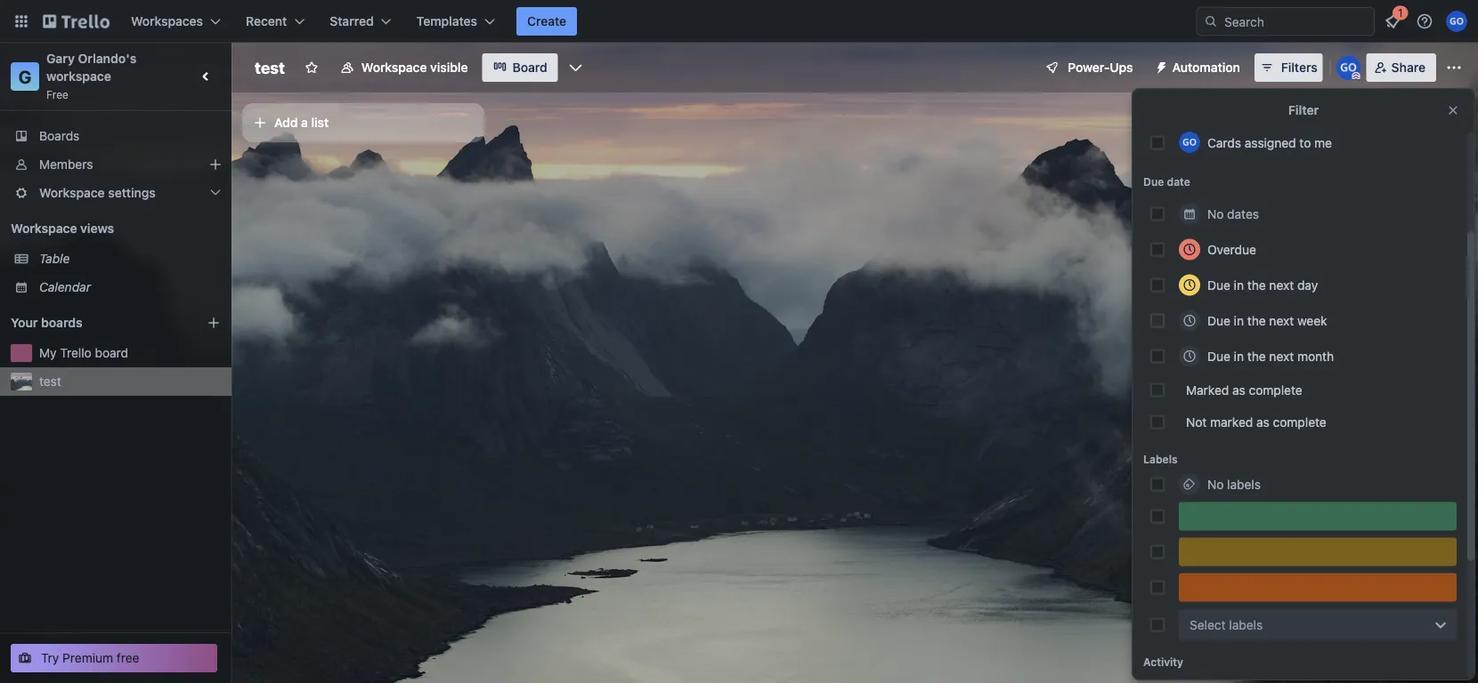 Task type: locate. For each thing, give the bounding box(es) containing it.
no left dates
[[1208, 207, 1224, 221]]

no
[[1208, 207, 1224, 221], [1208, 477, 1224, 492]]

2 horizontal spatial gary orlando (garyorlando) image
[[1446, 11, 1468, 32]]

Board name text field
[[246, 53, 294, 82]]

gary orlando (garyorlando) image right 'open information menu' icon
[[1446, 11, 1468, 32]]

due for due in the next month
[[1208, 349, 1231, 364]]

0 vertical spatial the
[[1248, 278, 1266, 293]]

g
[[18, 66, 31, 87]]

views
[[80, 221, 114, 236]]

1 notification image
[[1382, 11, 1404, 32]]

cards assigned to me
[[1208, 135, 1332, 150]]

workspace up table
[[11, 221, 77, 236]]

in
[[1234, 278, 1244, 293], [1234, 313, 1244, 328], [1234, 349, 1244, 364]]

0 vertical spatial no
[[1208, 207, 1224, 221]]

boards
[[39, 129, 80, 143]]

3 next from the top
[[1270, 349, 1294, 364]]

workspace down members
[[39, 186, 105, 200]]

labels down not marked as complete at the right bottom of page
[[1227, 477, 1261, 492]]

workspace inside dropdown button
[[39, 186, 105, 200]]

power-ups button
[[1032, 53, 1144, 82]]

next
[[1270, 278, 1294, 293], [1270, 313, 1294, 328], [1270, 349, 1294, 364]]

1 vertical spatial gary orlando (garyorlando) image
[[1337, 55, 1361, 80]]

workspace visible button
[[329, 53, 479, 82]]

sm image
[[1148, 53, 1173, 78]]

due down the overdue
[[1208, 278, 1231, 293]]

the down due in the next day
[[1248, 313, 1266, 328]]

test link
[[39, 373, 221, 391]]

automation
[[1173, 60, 1240, 75]]

test left star or unstar board image
[[255, 58, 285, 77]]

labels for no labels
[[1227, 477, 1261, 492]]

due date
[[1144, 176, 1191, 188]]

due for due in the next day
[[1208, 278, 1231, 293]]

the up marked as complete
[[1248, 349, 1266, 364]]

0 vertical spatial complete
[[1249, 383, 1303, 398]]

open information menu image
[[1416, 12, 1434, 30]]

2 no from the top
[[1208, 477, 1224, 492]]

2 in from the top
[[1234, 313, 1244, 328]]

1 vertical spatial workspace
[[39, 186, 105, 200]]

test
[[255, 58, 285, 77], [39, 374, 61, 389]]

complete
[[1249, 383, 1303, 398], [1273, 415, 1327, 430]]

due left "date"
[[1144, 176, 1164, 188]]

1 vertical spatial in
[[1234, 313, 1244, 328]]

my
[[39, 346, 57, 361]]

gary orlando (garyorlando) image left cards
[[1179, 132, 1201, 153]]

gary orlando (garyorlando) image
[[1446, 11, 1468, 32], [1337, 55, 1361, 80], [1179, 132, 1201, 153]]

labels
[[1227, 477, 1261, 492], [1229, 618, 1263, 633]]

my trello board
[[39, 346, 128, 361]]

2 vertical spatial next
[[1270, 349, 1294, 364]]

color: orange, title: none element
[[1179, 574, 1457, 602]]

1 vertical spatial the
[[1248, 313, 1266, 328]]

your
[[11, 316, 38, 330]]

1 vertical spatial test
[[39, 374, 61, 389]]

dates
[[1227, 207, 1259, 221]]

1 the from the top
[[1248, 278, 1266, 293]]

2 the from the top
[[1248, 313, 1266, 328]]

0 vertical spatial workspace
[[361, 60, 427, 75]]

2 vertical spatial gary orlando (garyorlando) image
[[1179, 132, 1201, 153]]

test down my
[[39, 374, 61, 389]]

next for month
[[1270, 349, 1294, 364]]

due
[[1144, 176, 1164, 188], [1208, 278, 1231, 293], [1208, 313, 1231, 328], [1208, 349, 1231, 364]]

2 vertical spatial in
[[1234, 349, 1244, 364]]

workspace navigation collapse icon image
[[194, 64, 219, 89]]

boards
[[41, 316, 83, 330]]

0 vertical spatial as
[[1233, 383, 1246, 398]]

3 the from the top
[[1248, 349, 1266, 364]]

select
[[1190, 618, 1226, 633]]

1 horizontal spatial test
[[255, 58, 285, 77]]

0 vertical spatial next
[[1270, 278, 1294, 293]]

starred button
[[319, 7, 402, 36]]

2 vertical spatial workspace
[[11, 221, 77, 236]]

no for no labels
[[1208, 477, 1224, 492]]

labels right select in the right of the page
[[1229, 618, 1263, 633]]

1 vertical spatial next
[[1270, 313, 1294, 328]]

test inside board name text field
[[255, 58, 285, 77]]

in down due in the next day
[[1234, 313, 1244, 328]]

next left month
[[1270, 349, 1294, 364]]

next for day
[[1270, 278, 1294, 293]]

primary element
[[0, 0, 1478, 43]]

your boards with 2 items element
[[11, 313, 180, 334]]

1 in from the top
[[1234, 278, 1244, 293]]

board link
[[482, 53, 558, 82]]

the up the due in the next week
[[1248, 278, 1266, 293]]

the for month
[[1248, 349, 1266, 364]]

2 vertical spatial the
[[1248, 349, 1266, 364]]

this member is an admin of this board. image
[[1353, 72, 1361, 80]]

workspace settings
[[39, 186, 156, 200]]

not marked as complete
[[1186, 415, 1327, 430]]

free
[[117, 651, 139, 666]]

try premium free button
[[11, 645, 217, 673]]

0 horizontal spatial gary orlando (garyorlando) image
[[1179, 132, 1201, 153]]

0 vertical spatial labels
[[1227, 477, 1261, 492]]

no down marked
[[1208, 477, 1224, 492]]

power-ups
[[1068, 60, 1133, 75]]

due in the next day
[[1208, 278, 1318, 293]]

next left day
[[1270, 278, 1294, 293]]

due in the next week
[[1208, 313, 1327, 328]]

in down the overdue
[[1234, 278, 1244, 293]]

workspace
[[361, 60, 427, 75], [39, 186, 105, 200], [11, 221, 77, 236]]

due for due in the next week
[[1208, 313, 1231, 328]]

1 vertical spatial as
[[1257, 415, 1270, 430]]

share button
[[1367, 53, 1437, 82]]

3 in from the top
[[1234, 349, 1244, 364]]

1 no from the top
[[1208, 207, 1224, 221]]

0 horizontal spatial test
[[39, 374, 61, 389]]

1 vertical spatial no
[[1208, 477, 1224, 492]]

star or unstar board image
[[304, 61, 319, 75]]

to
[[1300, 135, 1311, 150]]

board
[[513, 60, 547, 75]]

workspace left visible
[[361, 60, 427, 75]]

starred
[[330, 14, 374, 28]]

due down due in the next day
[[1208, 313, 1231, 328]]

due up marked
[[1208, 349, 1231, 364]]

0 vertical spatial in
[[1234, 278, 1244, 293]]

in for due in the next month
[[1234, 349, 1244, 364]]

in up marked as complete
[[1234, 349, 1244, 364]]

the
[[1248, 278, 1266, 293], [1248, 313, 1266, 328], [1248, 349, 1266, 364]]

marked as complete
[[1186, 383, 1303, 398]]

next left week
[[1270, 313, 1294, 328]]

workspace inside button
[[361, 60, 427, 75]]

workspaces button
[[120, 7, 232, 36]]

settings
[[108, 186, 156, 200]]

color: yellow, title: none element
[[1179, 538, 1457, 567]]

no dates
[[1208, 207, 1259, 221]]

1 vertical spatial labels
[[1229, 618, 1263, 633]]

your boards
[[11, 316, 83, 330]]

month
[[1298, 349, 1334, 364]]

2 next from the top
[[1270, 313, 1294, 328]]

complete down marked as complete
[[1273, 415, 1327, 430]]

0 vertical spatial test
[[255, 58, 285, 77]]

free
[[46, 88, 69, 101]]

cards
[[1208, 135, 1242, 150]]

trello
[[60, 346, 92, 361]]

complete down due in the next month
[[1249, 383, 1303, 398]]

g link
[[11, 62, 39, 91]]

as
[[1233, 383, 1246, 398], [1257, 415, 1270, 430]]

close popover image
[[1446, 103, 1461, 118]]

filters button
[[1255, 53, 1323, 82]]

0 vertical spatial gary orlando (garyorlando) image
[[1446, 11, 1468, 32]]

day
[[1298, 278, 1318, 293]]

gary orlando (garyorlando) image right filters
[[1337, 55, 1361, 80]]

workspace
[[46, 69, 111, 84]]

power-
[[1068, 60, 1110, 75]]

automation button
[[1148, 53, 1251, 82]]

1 next from the top
[[1270, 278, 1294, 293]]

marked
[[1186, 383, 1229, 398]]



Task type: vqa. For each thing, say whether or not it's contained in the screenshot.
pack
no



Task type: describe. For each thing, give the bounding box(es) containing it.
due in the next month
[[1208, 349, 1334, 364]]

no labels
[[1208, 477, 1261, 492]]

assigned
[[1245, 135, 1296, 150]]

boards link
[[0, 122, 232, 151]]

gary orlando's workspace free
[[46, 51, 140, 101]]

workspaces
[[131, 14, 203, 28]]

activity
[[1144, 657, 1184, 669]]

create
[[527, 14, 567, 28]]

share
[[1392, 60, 1426, 75]]

my trello board link
[[39, 345, 221, 362]]

workspace for workspace settings
[[39, 186, 105, 200]]

workspace for workspace visible
[[361, 60, 427, 75]]

table link
[[39, 250, 221, 268]]

board
[[95, 346, 128, 361]]

workspace settings button
[[0, 179, 232, 208]]

labels for select labels
[[1229, 618, 1263, 633]]

1 vertical spatial complete
[[1273, 415, 1327, 430]]

select labels
[[1190, 618, 1263, 633]]

add
[[274, 115, 298, 130]]

ups
[[1110, 60, 1133, 75]]

visible
[[430, 60, 468, 75]]

labels
[[1144, 454, 1178, 466]]

filters
[[1281, 60, 1318, 75]]

show menu image
[[1445, 59, 1463, 77]]

due for due date
[[1144, 176, 1164, 188]]

test inside test link
[[39, 374, 61, 389]]

workspace for workspace views
[[11, 221, 77, 236]]

table
[[39, 252, 70, 266]]

0 horizontal spatial as
[[1233, 383, 1246, 398]]

in for due in the next week
[[1234, 313, 1244, 328]]

overdue
[[1208, 242, 1257, 257]]

in for due in the next day
[[1234, 278, 1244, 293]]

not
[[1186, 415, 1207, 430]]

filter
[[1289, 103, 1319, 118]]

orlando's
[[78, 51, 136, 66]]

list
[[311, 115, 329, 130]]

back to home image
[[43, 7, 110, 36]]

1 horizontal spatial as
[[1257, 415, 1270, 430]]

the for day
[[1248, 278, 1266, 293]]

premium
[[63, 651, 113, 666]]

templates
[[417, 14, 477, 28]]

create button
[[517, 7, 577, 36]]

next for week
[[1270, 313, 1294, 328]]

workspace visible
[[361, 60, 468, 75]]

calendar link
[[39, 279, 221, 297]]

members
[[39, 157, 93, 172]]

members link
[[0, 151, 232, 179]]

add board image
[[207, 316, 221, 330]]

workspace views
[[11, 221, 114, 236]]

search image
[[1204, 14, 1218, 28]]

no for no dates
[[1208, 207, 1224, 221]]

customize views image
[[567, 59, 585, 77]]

add a list
[[274, 115, 329, 130]]

recent
[[246, 14, 287, 28]]

1 horizontal spatial gary orlando (garyorlando) image
[[1337, 55, 1361, 80]]

calendar
[[39, 280, 91, 295]]

date
[[1167, 176, 1191, 188]]

Search field
[[1218, 8, 1374, 35]]

the for week
[[1248, 313, 1266, 328]]

gary orlando's workspace link
[[46, 51, 140, 84]]

try premium free
[[41, 651, 139, 666]]

me
[[1315, 135, 1332, 150]]

templates button
[[406, 7, 506, 36]]

try
[[41, 651, 59, 666]]

a
[[301, 115, 308, 130]]

marked
[[1210, 415, 1253, 430]]

week
[[1298, 313, 1327, 328]]

color: green, title: none element
[[1179, 503, 1457, 531]]

recent button
[[235, 7, 316, 36]]

add a list button
[[242, 103, 484, 142]]

gary
[[46, 51, 75, 66]]



